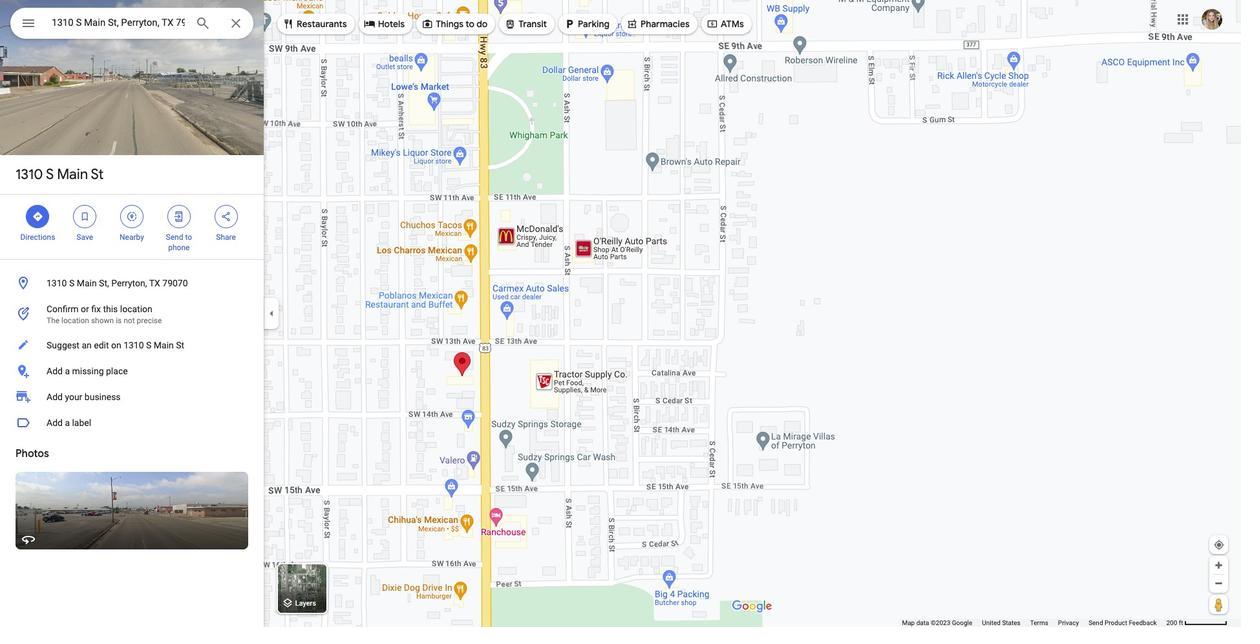 Task type: locate. For each thing, give the bounding box(es) containing it.
to inside send to phone
[[185, 233, 192, 242]]

to
[[466, 18, 475, 30], [185, 233, 192, 242]]

1 horizontal spatial to
[[466, 18, 475, 30]]

2 add from the top
[[47, 392, 63, 402]]

google maps element
[[0, 0, 1242, 627]]

0 vertical spatial a
[[65, 366, 70, 376]]

parking
[[578, 18, 610, 30]]


[[220, 210, 232, 224]]


[[364, 17, 376, 31]]

fix
[[91, 304, 101, 314]]

1 vertical spatial a
[[65, 418, 70, 428]]

privacy
[[1059, 620, 1079, 627]]

main inside button
[[77, 278, 97, 288]]

s inside button
[[69, 278, 75, 288]]

None field
[[52, 15, 185, 30]]

1310 inside button
[[47, 278, 67, 288]]

1310 s main st main content
[[0, 0, 264, 627]]

0 horizontal spatial st
[[91, 166, 104, 184]]

to up phone
[[185, 233, 192, 242]]

photos
[[16, 448, 49, 460]]


[[32, 210, 44, 224]]

1 vertical spatial location
[[61, 316, 89, 325]]

footer
[[902, 619, 1167, 627]]

a inside button
[[65, 418, 70, 428]]

3 add from the top
[[47, 418, 63, 428]]

0 vertical spatial add
[[47, 366, 63, 376]]

1 horizontal spatial s
[[69, 278, 75, 288]]

1310 S Main St, Perryton, TX 79070 field
[[10, 8, 254, 39]]

add left your
[[47, 392, 63, 402]]

send inside button
[[1089, 620, 1104, 627]]

location up not
[[120, 304, 152, 314]]


[[21, 14, 36, 32]]

share
[[216, 233, 236, 242]]

0 horizontal spatial 1310
[[16, 166, 43, 184]]

s for 1310 s main st, perryton, tx 79070
[[69, 278, 75, 288]]

st
[[91, 166, 104, 184], [176, 340, 184, 351]]

s down precise
[[146, 340, 152, 351]]

0 horizontal spatial s
[[46, 166, 54, 184]]

suggest
[[47, 340, 80, 351]]

2 vertical spatial add
[[47, 418, 63, 428]]

s up the confirm
[[69, 278, 75, 288]]

main
[[57, 166, 88, 184], [77, 278, 97, 288], [154, 340, 174, 351]]

2 a from the top
[[65, 418, 70, 428]]

is
[[116, 316, 122, 325]]

add
[[47, 366, 63, 376], [47, 392, 63, 402], [47, 418, 63, 428]]

1310 up the confirm
[[47, 278, 67, 288]]

1 a from the top
[[65, 366, 70, 376]]

1 vertical spatial add
[[47, 392, 63, 402]]

a left label
[[65, 418, 70, 428]]

0 vertical spatial send
[[166, 233, 183, 242]]

add your business
[[47, 392, 121, 402]]

st,
[[99, 278, 109, 288]]

 search field
[[10, 8, 254, 41]]

add inside button
[[47, 366, 63, 376]]

zoom in image
[[1215, 561, 1224, 570]]

add inside button
[[47, 418, 63, 428]]

0 vertical spatial 1310
[[16, 166, 43, 184]]

1 horizontal spatial st
[[176, 340, 184, 351]]

200
[[1167, 620, 1178, 627]]

pharmacies
[[641, 18, 690, 30]]

phone
[[168, 243, 190, 252]]

1310 right on
[[124, 340, 144, 351]]

your
[[65, 392, 82, 402]]

1 vertical spatial send
[[1089, 620, 1104, 627]]

send up phone
[[166, 233, 183, 242]]

s up directions
[[46, 166, 54, 184]]

terms
[[1031, 620, 1049, 627]]

ft
[[1179, 620, 1184, 627]]

perryton,
[[111, 278, 147, 288]]

send
[[166, 233, 183, 242], [1089, 620, 1104, 627]]

a inside button
[[65, 366, 70, 376]]

confirm or fix this location the location shown is not precise
[[47, 304, 162, 325]]

add down suggest
[[47, 366, 63, 376]]

0 vertical spatial to
[[466, 18, 475, 30]]

0 vertical spatial s
[[46, 166, 54, 184]]

1 vertical spatial s
[[69, 278, 75, 288]]

shown
[[91, 316, 114, 325]]

not
[[124, 316, 135, 325]]

1310
[[16, 166, 43, 184], [47, 278, 67, 288], [124, 340, 144, 351]]

0 horizontal spatial to
[[185, 233, 192, 242]]

1 add from the top
[[47, 366, 63, 376]]

 restaurants
[[283, 17, 347, 31]]

send inside send to phone
[[166, 233, 183, 242]]

1 vertical spatial st
[[176, 340, 184, 351]]

1 horizontal spatial 1310
[[47, 278, 67, 288]]

0 horizontal spatial send
[[166, 233, 183, 242]]

send left product
[[1089, 620, 1104, 627]]

a
[[65, 366, 70, 376], [65, 418, 70, 428]]

main down precise
[[154, 340, 174, 351]]

transit
[[519, 18, 547, 30]]

0 vertical spatial st
[[91, 166, 104, 184]]

1 vertical spatial to
[[185, 233, 192, 242]]

 hotels
[[364, 17, 405, 31]]

 button
[[10, 8, 47, 41]]

layers
[[295, 600, 316, 608]]

privacy button
[[1059, 619, 1079, 627]]

main left st,
[[77, 278, 97, 288]]

main up the 
[[57, 166, 88, 184]]

add left label
[[47, 418, 63, 428]]

united states
[[983, 620, 1021, 627]]

collapse side panel image
[[265, 307, 279, 321]]

1310 up 
[[16, 166, 43, 184]]

add a missing place button
[[0, 358, 264, 384]]

2 vertical spatial 1310
[[124, 340, 144, 351]]

location down or
[[61, 316, 89, 325]]

st up add a missing place button
[[176, 340, 184, 351]]

1310 inside button
[[124, 340, 144, 351]]

on
[[111, 340, 121, 351]]

atms
[[721, 18, 744, 30]]

2 vertical spatial main
[[154, 340, 174, 351]]

add your business link
[[0, 384, 264, 410]]

0 vertical spatial main
[[57, 166, 88, 184]]

a left missing
[[65, 366, 70, 376]]

2 horizontal spatial 1310
[[124, 340, 144, 351]]

an
[[82, 340, 92, 351]]

1 vertical spatial main
[[77, 278, 97, 288]]

200 ft button
[[1167, 620, 1228, 627]]

79070
[[162, 278, 188, 288]]

2 horizontal spatial s
[[146, 340, 152, 351]]

s for 1310 s main st
[[46, 166, 54, 184]]

200 ft
[[1167, 620, 1184, 627]]

2 vertical spatial s
[[146, 340, 152, 351]]

united states button
[[983, 619, 1021, 627]]

location
[[120, 304, 152, 314], [61, 316, 89, 325]]

s
[[46, 166, 54, 184], [69, 278, 75, 288], [146, 340, 152, 351]]

1 horizontal spatial send
[[1089, 620, 1104, 627]]

1 vertical spatial 1310
[[47, 278, 67, 288]]

edit
[[94, 340, 109, 351]]

to left do
[[466, 18, 475, 30]]

st up actions for 1310 s main st region in the left top of the page
[[91, 166, 104, 184]]

show your location image
[[1214, 539, 1226, 551]]

label
[[72, 418, 91, 428]]

1 horizontal spatial location
[[120, 304, 152, 314]]

footer containing map data ©2023 google
[[902, 619, 1167, 627]]

united
[[983, 620, 1001, 627]]



Task type: vqa. For each thing, say whether or not it's contained in the screenshot.


Task type: describe. For each thing, give the bounding box(es) containing it.
send to phone
[[166, 233, 192, 252]]

to inside  things to do
[[466, 18, 475, 30]]

main for st
[[57, 166, 88, 184]]

product
[[1105, 620, 1128, 627]]

show street view coverage image
[[1210, 595, 1229, 614]]

precise
[[137, 316, 162, 325]]

footer inside google maps element
[[902, 619, 1167, 627]]

1310 for 1310 s main st, perryton, tx 79070
[[47, 278, 67, 288]]

add a missing place
[[47, 366, 128, 376]]

suggest an edit on 1310 s main st
[[47, 340, 184, 351]]

add a label button
[[0, 410, 264, 436]]

s inside button
[[146, 340, 152, 351]]

nearby
[[120, 233, 144, 242]]


[[79, 210, 91, 224]]


[[627, 17, 638, 31]]

add for add a label
[[47, 418, 63, 428]]

a for missing
[[65, 366, 70, 376]]

a for label
[[65, 418, 70, 428]]

send for send product feedback
[[1089, 620, 1104, 627]]

this
[[103, 304, 118, 314]]

none field inside "1310 s main st, perryton, tx 79070" field
[[52, 15, 185, 30]]

actions for 1310 s main st region
[[0, 195, 264, 259]]

 atms
[[707, 17, 744, 31]]

google account: michelle dermenjian  
(michelle.dermenjian@adept.ai) image
[[1202, 9, 1223, 30]]

1310 for 1310 s main st
[[16, 166, 43, 184]]

0 horizontal spatial location
[[61, 316, 89, 325]]

the
[[47, 316, 60, 325]]

1310 s main st
[[16, 166, 104, 184]]

zoom out image
[[1215, 579, 1224, 589]]

restaurants
[[297, 18, 347, 30]]

 things to do
[[422, 17, 488, 31]]

send product feedback button
[[1089, 619, 1157, 627]]

main for st,
[[77, 278, 97, 288]]

suggest an edit on 1310 s main st button
[[0, 332, 264, 358]]

states
[[1003, 620, 1021, 627]]

send product feedback
[[1089, 620, 1157, 627]]

1310 s main st, perryton, tx 79070 button
[[0, 270, 264, 296]]

hotels
[[378, 18, 405, 30]]

map data ©2023 google
[[902, 620, 973, 627]]

place
[[106, 366, 128, 376]]

tx
[[149, 278, 160, 288]]


[[126, 210, 138, 224]]

terms button
[[1031, 619, 1049, 627]]

data
[[917, 620, 930, 627]]


[[564, 17, 576, 31]]

1310 s main st, perryton, tx 79070
[[47, 278, 188, 288]]

do
[[477, 18, 488, 30]]

add for add your business
[[47, 392, 63, 402]]


[[283, 17, 294, 31]]

confirm
[[47, 304, 79, 314]]

or
[[81, 304, 89, 314]]

 pharmacies
[[627, 17, 690, 31]]

missing
[[72, 366, 104, 376]]

google
[[952, 620, 973, 627]]

 transit
[[505, 17, 547, 31]]

main inside button
[[154, 340, 174, 351]]


[[173, 210, 185, 224]]


[[422, 17, 433, 31]]


[[505, 17, 516, 31]]

map
[[902, 620, 915, 627]]

save
[[77, 233, 93, 242]]

directions
[[20, 233, 55, 242]]

send for send to phone
[[166, 233, 183, 242]]

business
[[85, 392, 121, 402]]

feedback
[[1129, 620, 1157, 627]]

0 vertical spatial location
[[120, 304, 152, 314]]

 parking
[[564, 17, 610, 31]]

add a label
[[47, 418, 91, 428]]

st inside button
[[176, 340, 184, 351]]


[[707, 17, 718, 31]]

things
[[436, 18, 464, 30]]

©2023
[[931, 620, 951, 627]]

add for add a missing place
[[47, 366, 63, 376]]



